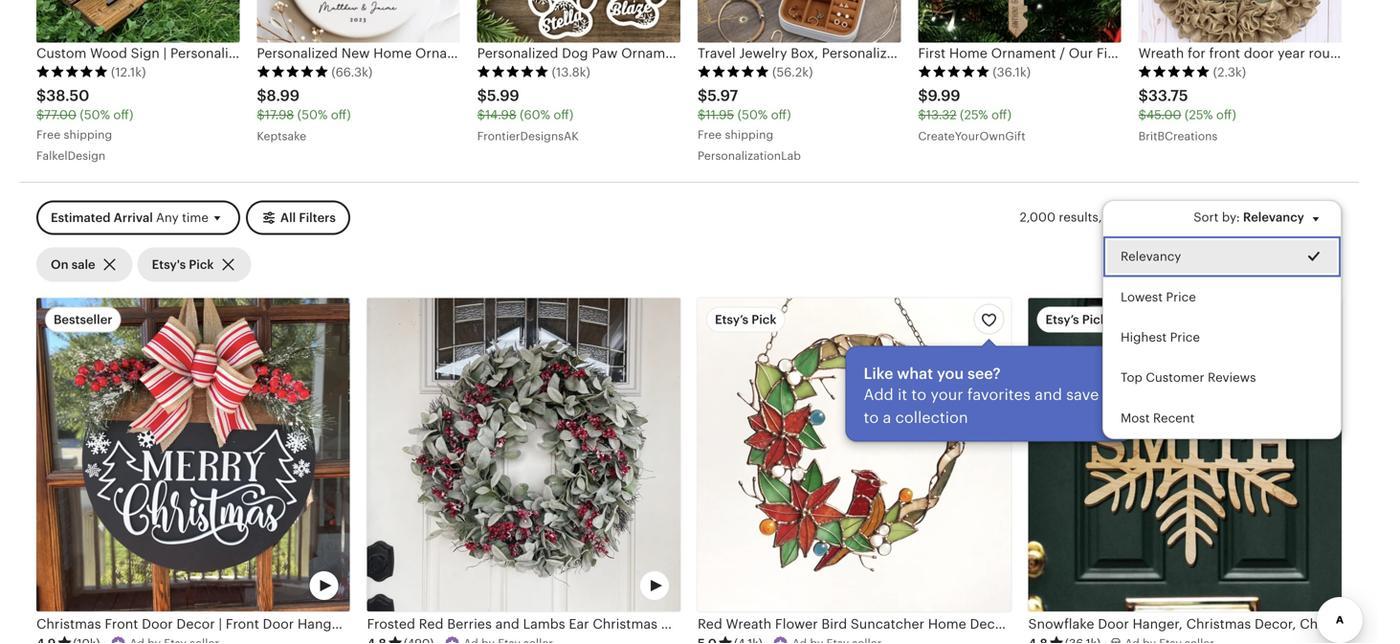 Task type: vqa. For each thing, say whether or not it's contained in the screenshot.
off) for 8.99
yes



Task type: locate. For each thing, give the bounding box(es) containing it.
falkeldesign
[[36, 149, 105, 162]]

shipping
[[64, 128, 112, 141], [725, 128, 774, 141]]

red wreath flower bird suncatcher home decor nature ornament window wall hangings cling art stain glass image
[[698, 298, 1011, 612]]

1 hanger from the left
[[298, 616, 345, 632]]

door right decor
[[263, 616, 294, 632]]

etsy's pick link
[[698, 298, 1011, 643], [1029, 298, 1342, 643]]

1 horizontal spatial etsy's pick
[[1046, 312, 1107, 327]]

highest price link
[[1104, 317, 1341, 358]]

(25%
[[960, 108, 988, 122], [1185, 108, 1213, 122]]

relevancy
[[1243, 210, 1305, 225], [1121, 250, 1181, 264]]

1 (50% from the left
[[80, 108, 110, 122]]

2 etsy's from the left
[[1046, 312, 1079, 327]]

(50% right 11.95
[[738, 108, 768, 122]]

all filters button
[[246, 201, 350, 235]]

1 horizontal spatial (25%
[[1185, 108, 1213, 122]]

0 horizontal spatial etsy's pick link
[[698, 298, 1011, 643]]

5 out of 5 stars image up 38.50
[[36, 65, 108, 78]]

0 horizontal spatial |
[[219, 616, 222, 632]]

1 horizontal spatial door
[[263, 616, 294, 632]]

$ 38.50 $ 77.00 (50% off) free shipping falkeldesign
[[36, 87, 133, 162]]

off) inside $ 5.99 $ 14.98 (60% off) frontierdesignsak
[[554, 108, 574, 122]]

1 front from the left
[[105, 616, 138, 632]]

travel jewelry box, personalized gifts for her, christmas gifts, engraved jewelry case, birthday gifts for women, leather jewelry organizer image
[[698, 0, 901, 42]]

off) down (56.2k)
[[771, 108, 791, 122]]

bestseller
[[54, 312, 112, 327]]

2 horizontal spatial |
[[481, 616, 485, 632]]

and
[[1035, 386, 1062, 403]]

(25% up britbcreations
[[1185, 108, 1213, 122]]

wreath
[[557, 616, 602, 632]]

0 horizontal spatial (50%
[[80, 108, 110, 122]]

shipping inside $ 5.97 $ 11.95 (50% off) free shipping personalizationlab
[[725, 128, 774, 141]]

2 5 out of 5 stars image from the left
[[257, 65, 329, 78]]

$ up britbcreations
[[1139, 108, 1147, 122]]

2 off) from the left
[[331, 108, 351, 122]]

0 horizontal spatial christmas
[[36, 616, 101, 632]]

save
[[1066, 386, 1099, 403]]

5 5 out of 5 stars image from the left
[[918, 65, 990, 78]]

1 horizontal spatial pick
[[752, 312, 777, 327]]

2 etsy's pick from the left
[[1046, 312, 1107, 327]]

front left decor
[[105, 616, 138, 632]]

free down the '77.00'
[[36, 128, 61, 141]]

13.32
[[926, 108, 957, 122]]

$ 5.97 $ 11.95 (50% off) free shipping personalizationlab
[[698, 87, 801, 162]]

price for highest price
[[1170, 330, 1200, 345]]

(50% inside $ 5.97 $ 11.95 (50% off) free shipping personalizationlab
[[738, 108, 768, 122]]

$ 8.99 $ 17.98 (50% off) keptsake
[[257, 87, 351, 143]]

5 out of 5 stars image
[[36, 65, 108, 78], [257, 65, 329, 78], [477, 65, 549, 78], [698, 65, 770, 78], [918, 65, 990, 78], [1139, 65, 1211, 78]]

tooltip
[[846, 341, 1133, 442]]

christmas front door decor | front door hanger | wood door hanger | christmas wreath
[[36, 616, 602, 632]]

1 etsy's pick from the left
[[715, 312, 777, 327]]

hanger left wood
[[298, 616, 345, 632]]

1 horizontal spatial hanger
[[431, 616, 478, 632]]

pick for red wreath flower bird suncatcher home decor nature ornament window wall hangings cling art stain glass image
[[752, 312, 777, 327]]

hanger
[[298, 616, 345, 632], [431, 616, 478, 632]]

2 product video element from the left
[[367, 298, 681, 612]]

custom wood sign | personalized family name sign | last name pallet sign | wedding gift | home wall decor | anniversary gift image
[[36, 0, 240, 42]]

1 off) from the left
[[113, 108, 133, 122]]

off) inside $ 33.75 $ 45.00 (25% off) britbcreations
[[1217, 108, 1237, 122]]

2,000 results, with ads
[[1020, 210, 1156, 225]]

0 horizontal spatial front
[[105, 616, 138, 632]]

free down 11.95
[[698, 128, 722, 141]]

0 horizontal spatial (25%
[[960, 108, 988, 122]]

1 vertical spatial relevancy
[[1121, 250, 1181, 264]]

0 horizontal spatial etsy's
[[715, 312, 749, 327]]

menu
[[1103, 200, 1342, 440]]

to
[[912, 386, 927, 403], [864, 409, 879, 426]]

(25% up 'createyourowngift'
[[960, 108, 988, 122]]

like what you see? add it to your favorites and save to a collection
[[864, 365, 1099, 426]]

3 (50% from the left
[[738, 108, 768, 122]]

off) inside $ 9.99 $ 13.32 (25% off) createyourowngift
[[992, 108, 1012, 122]]

1 vertical spatial price
[[1170, 330, 1200, 345]]

pick
[[189, 257, 214, 272], [752, 312, 777, 327], [1082, 312, 1107, 327]]

$ up 17.98
[[257, 87, 267, 104]]

5 out of 5 stars image up 5.97 at the top right
[[698, 65, 770, 78]]

2 (25% from the left
[[1185, 108, 1213, 122]]

0 horizontal spatial shipping
[[64, 128, 112, 141]]

8.99
[[267, 87, 300, 104]]

off) inside $ 8.99 $ 17.98 (50% off) keptsake
[[331, 108, 351, 122]]

5 out of 5 stars image up 8.99
[[257, 65, 329, 78]]

door left decor
[[142, 616, 173, 632]]

2 door from the left
[[263, 616, 294, 632]]

1 horizontal spatial free
[[698, 128, 722, 141]]

ads
[[1133, 210, 1156, 225]]

1 etsy's from the left
[[715, 312, 749, 327]]

5 out of 5 stars image up 33.75
[[1139, 65, 1211, 78]]

product video element
[[36, 298, 350, 612], [367, 298, 681, 612]]

3 5 out of 5 stars image from the left
[[477, 65, 549, 78]]

1 product video element from the left
[[36, 298, 350, 612]]

5 out of 5 stars image for 8.99
[[257, 65, 329, 78]]

0 horizontal spatial door
[[142, 616, 173, 632]]

(25% for 9.99
[[960, 108, 988, 122]]

|
[[219, 616, 222, 632], [348, 616, 352, 632], [481, 616, 485, 632]]

(25% inside $ 33.75 $ 45.00 (25% off) britbcreations
[[1185, 108, 1213, 122]]

customer
[[1146, 371, 1205, 385]]

off)
[[113, 108, 133, 122], [331, 108, 351, 122], [554, 108, 574, 122], [771, 108, 791, 122], [992, 108, 1012, 122], [1217, 108, 1237, 122]]

0 horizontal spatial product video element
[[36, 298, 350, 612]]

price right lowest
[[1166, 290, 1196, 304]]

to right it
[[912, 386, 927, 403]]

0 vertical spatial to
[[912, 386, 927, 403]]

top customer reviews
[[1121, 371, 1256, 385]]

off) for 38.50
[[113, 108, 133, 122]]

off) down '(66.3k)' at the top of page
[[331, 108, 351, 122]]

door right wood
[[396, 616, 427, 632]]

0 horizontal spatial hanger
[[298, 616, 345, 632]]

0 horizontal spatial to
[[864, 409, 879, 426]]

(50% inside the "$ 38.50 $ 77.00 (50% off) free shipping falkeldesign"
[[80, 108, 110, 122]]

0 horizontal spatial etsy's pick
[[715, 312, 777, 327]]

off) inside the "$ 38.50 $ 77.00 (50% off) free shipping falkeldesign"
[[113, 108, 133, 122]]

(50% right 17.98
[[297, 108, 328, 122]]

$ up 11.95
[[698, 87, 708, 104]]

1 free from the left
[[36, 128, 61, 141]]

1 horizontal spatial etsy's pick link
[[1029, 298, 1342, 643]]

2 (50% from the left
[[297, 108, 328, 122]]

1 shipping from the left
[[64, 128, 112, 141]]

product video element for frosted red berries and lambs ear christmas holiday wreath for front door, rustic farmhouse wall decor, christmas gift for home, with ribbon image
[[367, 298, 681, 612]]

(50% inside $ 8.99 $ 17.98 (50% off) keptsake
[[297, 108, 328, 122]]

6 5 out of 5 stars image from the left
[[1139, 65, 1211, 78]]

front
[[105, 616, 138, 632], [226, 616, 259, 632]]

off) down (2.3k)
[[1217, 108, 1237, 122]]

snowflake door hanger, christmas decor, christmas decorations, holiday decor, farmhouse christmas, rustic christmas, holiday door hanger image
[[1029, 298, 1342, 612]]

(36.1k)
[[993, 65, 1031, 79]]

price
[[1166, 290, 1196, 304], [1170, 330, 1200, 345]]

to left a
[[864, 409, 879, 426]]

front right decor
[[226, 616, 259, 632]]

5 out of 5 stars image up 9.99
[[918, 65, 990, 78]]

relevancy right by:
[[1243, 210, 1305, 225]]

2 free from the left
[[698, 128, 722, 141]]

off) up 'createyourowngift'
[[992, 108, 1012, 122]]

0 horizontal spatial relevancy
[[1121, 250, 1181, 264]]

$ up 13.32
[[918, 87, 928, 104]]

free
[[36, 128, 61, 141], [698, 128, 722, 141]]

0 vertical spatial relevancy
[[1243, 210, 1305, 225]]

off) down (12.1k)
[[113, 108, 133, 122]]

$ up falkeldesign
[[36, 108, 44, 122]]

2 horizontal spatial (50%
[[738, 108, 768, 122]]

5.99
[[487, 87, 520, 104]]

free inside the "$ 38.50 $ 77.00 (50% off) free shipping falkeldesign"
[[36, 128, 61, 141]]

christmas
[[36, 616, 101, 632], [488, 616, 553, 632]]

3 | from the left
[[481, 616, 485, 632]]

5.97
[[708, 87, 738, 104]]

0 horizontal spatial free
[[36, 128, 61, 141]]

6 off) from the left
[[1217, 108, 1237, 122]]

4 off) from the left
[[771, 108, 791, 122]]

2 shipping from the left
[[725, 128, 774, 141]]

1 horizontal spatial front
[[226, 616, 259, 632]]

shipping up falkeldesign
[[64, 128, 112, 141]]

britbcreations
[[1139, 130, 1218, 143]]

1 horizontal spatial |
[[348, 616, 352, 632]]

2 front from the left
[[226, 616, 259, 632]]

etsy's for snowflake door hanger, christmas decor, christmas decorations, holiday decor, farmhouse christmas, rustic christmas, holiday door hanger image
[[1046, 312, 1079, 327]]

sale
[[72, 257, 95, 272]]

1 5 out of 5 stars image from the left
[[36, 65, 108, 78]]

2 christmas from the left
[[488, 616, 553, 632]]

it
[[898, 386, 908, 403]]

etsy's pick for snowflake door hanger, christmas decor, christmas decorations, holiday decor, farmhouse christmas, rustic christmas, holiday door hanger image
[[1046, 312, 1107, 327]]

decor
[[177, 616, 215, 632]]

(50% for 8.99
[[297, 108, 328, 122]]

most recent
[[1121, 411, 1195, 426]]

1 horizontal spatial etsy's
[[1046, 312, 1079, 327]]

sort by: relevancy
[[1194, 210, 1305, 225]]

2,000
[[1020, 210, 1056, 225]]

pick for snowflake door hanger, christmas decor, christmas decorations, holiday decor, farmhouse christmas, rustic christmas, holiday door hanger image
[[1082, 312, 1107, 327]]

relevancy down ads
[[1121, 250, 1181, 264]]

0 vertical spatial price
[[1166, 290, 1196, 304]]

off) inside $ 5.97 $ 11.95 (50% off) free shipping personalizationlab
[[771, 108, 791, 122]]

door
[[142, 616, 173, 632], [263, 616, 294, 632], [396, 616, 427, 632]]

1 horizontal spatial product video element
[[367, 298, 681, 612]]

1 horizontal spatial to
[[912, 386, 927, 403]]

1 horizontal spatial christmas
[[488, 616, 553, 632]]

38.50
[[46, 87, 89, 104]]

etsy's pick for red wreath flower bird suncatcher home decor nature ornament window wall hangings cling art stain glass image
[[715, 312, 777, 327]]

free inside $ 5.97 $ 11.95 (50% off) free shipping personalizationlab
[[698, 128, 722, 141]]

product video element for "christmas front door decor | front door hanger | wood door hanger | christmas wreath" image
[[36, 298, 350, 612]]

etsy's
[[715, 312, 749, 327], [1046, 312, 1079, 327]]

hanger right wood
[[431, 616, 478, 632]]

5 off) from the left
[[992, 108, 1012, 122]]

4 5 out of 5 stars image from the left
[[698, 65, 770, 78]]

3 off) from the left
[[554, 108, 574, 122]]

see?
[[968, 365, 1001, 382]]

lowest price link
[[1104, 277, 1341, 317]]

recent
[[1153, 411, 1195, 426]]

off) right the (60% at left
[[554, 108, 574, 122]]

results,
[[1059, 210, 1102, 225]]

77.00
[[44, 108, 76, 122]]

5 out of 5 stars image for 9.99
[[918, 65, 990, 78]]

first home ornament / our first christmas / new home gift / housewarming gift / christmas ornament / first home gift / wood key ornament image
[[918, 0, 1122, 42]]

price up top customer reviews
[[1170, 330, 1200, 345]]

1 horizontal spatial (50%
[[297, 108, 328, 122]]

(25% inside $ 9.99 $ 13.32 (25% off) createyourowngift
[[960, 108, 988, 122]]

1 horizontal spatial shipping
[[725, 128, 774, 141]]

(50% down 38.50
[[80, 108, 110, 122]]

$
[[36, 87, 46, 104], [257, 87, 267, 104], [477, 87, 487, 104], [698, 87, 708, 104], [918, 87, 928, 104], [1139, 87, 1149, 104], [36, 108, 44, 122], [257, 108, 265, 122], [477, 108, 485, 122], [698, 108, 706, 122], [918, 108, 926, 122], [1139, 108, 1147, 122]]

shipping up personalizationlab
[[725, 128, 774, 141]]

5 out of 5 stars image up the 5.99
[[477, 65, 549, 78]]

17.98
[[265, 108, 294, 122]]

price for lowest price
[[1166, 290, 1196, 304]]

1 (25% from the left
[[960, 108, 988, 122]]

etsy's pick
[[152, 257, 214, 272]]

(13.8k)
[[552, 65, 590, 79]]

frontierdesignsak
[[477, 130, 579, 143]]

14.98
[[485, 108, 517, 122]]

shipping inside the "$ 38.50 $ 77.00 (50% off) free shipping falkeldesign"
[[64, 128, 112, 141]]

2 horizontal spatial pick
[[1082, 312, 1107, 327]]

etsy's pick
[[715, 312, 777, 327], [1046, 312, 1107, 327]]

add
[[864, 386, 894, 403]]

$ up "keptsake"
[[257, 108, 265, 122]]

favorites
[[968, 386, 1031, 403]]

(50%
[[80, 108, 110, 122], [297, 108, 328, 122], [738, 108, 768, 122]]

2 horizontal spatial door
[[396, 616, 427, 632]]

christmas front door decor | front door hanger | wood door hanger | christmas wreath image
[[36, 298, 350, 612]]



Task type: describe. For each thing, give the bounding box(es) containing it.
personalized new home ornament - new home christmas ornament - wreath new house ornament image
[[257, 0, 460, 42]]

wood
[[355, 616, 392, 632]]

2 | from the left
[[348, 616, 352, 632]]

11.95
[[706, 108, 734, 122]]

relevancy inside relevancy "link"
[[1121, 250, 1181, 264]]

top
[[1121, 371, 1143, 385]]

any
[[156, 211, 179, 225]]

off) for 5.97
[[771, 108, 791, 122]]

3 door from the left
[[396, 616, 427, 632]]

menu containing relevancy
[[1103, 200, 1342, 440]]

$ 9.99 $ 13.32 (25% off) createyourowngift
[[918, 87, 1026, 143]]

5 out of 5 stars image for 38.50
[[36, 65, 108, 78]]

frosted red berries and lambs ear christmas holiday wreath for front door, rustic farmhouse wall decor, christmas gift for home, with ribbon image
[[367, 298, 681, 612]]

$ up the '77.00'
[[36, 87, 46, 104]]

your
[[931, 386, 963, 403]]

with
[[1104, 210, 1130, 225]]

1 horizontal spatial relevancy
[[1243, 210, 1305, 225]]

free for 5.97
[[698, 128, 722, 141]]

$ up 14.98
[[477, 87, 487, 104]]

(12.1k)
[[111, 65, 146, 79]]

personalizationlab
[[698, 149, 801, 162]]

$ 33.75 $ 45.00 (25% off) britbcreations
[[1139, 87, 1237, 143]]

reviews
[[1208, 371, 1256, 385]]

off) for 33.75
[[1217, 108, 1237, 122]]

time
[[182, 211, 209, 225]]

(56.2k)
[[772, 65, 813, 79]]

(66.3k)
[[332, 65, 373, 79]]

by:
[[1222, 210, 1240, 225]]

5 out of 5 stars image for 33.75
[[1139, 65, 1211, 78]]

off) for 9.99
[[992, 108, 1012, 122]]

$ up personalizationlab
[[698, 108, 706, 122]]

sort
[[1194, 210, 1219, 225]]

etsy's pick link
[[138, 247, 251, 282]]

$ 5.99 $ 14.98 (60% off) frontierdesignsak
[[477, 87, 579, 143]]

2 etsy's pick link from the left
[[1029, 298, 1342, 643]]

free for 38.50
[[36, 128, 61, 141]]

wreath for front door year round, burlap wreath with initial, personalized gift, for fall, farmhouse, housewarming wedding, outdoor decor image
[[1139, 0, 1342, 42]]

1 etsy's pick link from the left
[[698, 298, 1011, 643]]

off) for 8.99
[[331, 108, 351, 122]]

you
[[937, 365, 964, 382]]

highest
[[1121, 330, 1167, 345]]

(50% for 5.97
[[738, 108, 768, 122]]

(60%
[[520, 108, 550, 122]]

personalized dog paw ornament | custom pet christmas ornament | animal 2023 ornament image
[[477, 0, 681, 42]]

$ up 'frontierdesignsak'
[[477, 108, 485, 122]]

most recent link
[[1104, 398, 1341, 439]]

highest price
[[1121, 330, 1200, 345]]

filters
[[299, 211, 336, 225]]

what
[[897, 365, 933, 382]]

45.00
[[1147, 108, 1182, 122]]

$ up 'createyourowngift'
[[918, 108, 926, 122]]

a
[[883, 409, 891, 426]]

estimated arrival any time
[[51, 211, 209, 225]]

etsy's for red wreath flower bird suncatcher home decor nature ornament window wall hangings cling art stain glass image
[[715, 312, 749, 327]]

33.75
[[1149, 87, 1188, 104]]

like
[[864, 365, 893, 382]]

(50% for 38.50
[[80, 108, 110, 122]]

(25% for 33.75
[[1185, 108, 1213, 122]]

(2.3k)
[[1213, 65, 1246, 79]]

shipping for 5.97
[[725, 128, 774, 141]]

shipping for 38.50
[[64, 128, 112, 141]]

9.99
[[928, 87, 961, 104]]

on
[[51, 257, 69, 272]]

createyourowngift
[[918, 130, 1026, 143]]

5 out of 5 stars image for 5.97
[[698, 65, 770, 78]]

collection
[[896, 409, 968, 426]]

on sale link
[[36, 247, 133, 282]]

tooltip containing like what you see?
[[846, 341, 1133, 442]]

1 vertical spatial to
[[864, 409, 879, 426]]

1 christmas from the left
[[36, 616, 101, 632]]

all
[[280, 211, 296, 225]]

5 out of 5 stars image for 5.99
[[477, 65, 549, 78]]

off) for 5.99
[[554, 108, 574, 122]]

keptsake
[[257, 130, 306, 143]]

most
[[1121, 411, 1150, 426]]

1 | from the left
[[219, 616, 222, 632]]

etsy's
[[152, 257, 186, 272]]

lowest price
[[1121, 290, 1196, 304]]

1 door from the left
[[142, 616, 173, 632]]

0 horizontal spatial pick
[[189, 257, 214, 272]]

2 hanger from the left
[[431, 616, 478, 632]]

all filters
[[280, 211, 336, 225]]

relevancy link
[[1104, 237, 1341, 277]]

estimated
[[51, 211, 111, 225]]

lowest
[[1121, 290, 1163, 304]]

on sale
[[51, 257, 95, 272]]

arrival
[[114, 211, 153, 225]]

top customer reviews link
[[1104, 358, 1341, 398]]

$ up 45.00
[[1139, 87, 1149, 104]]



